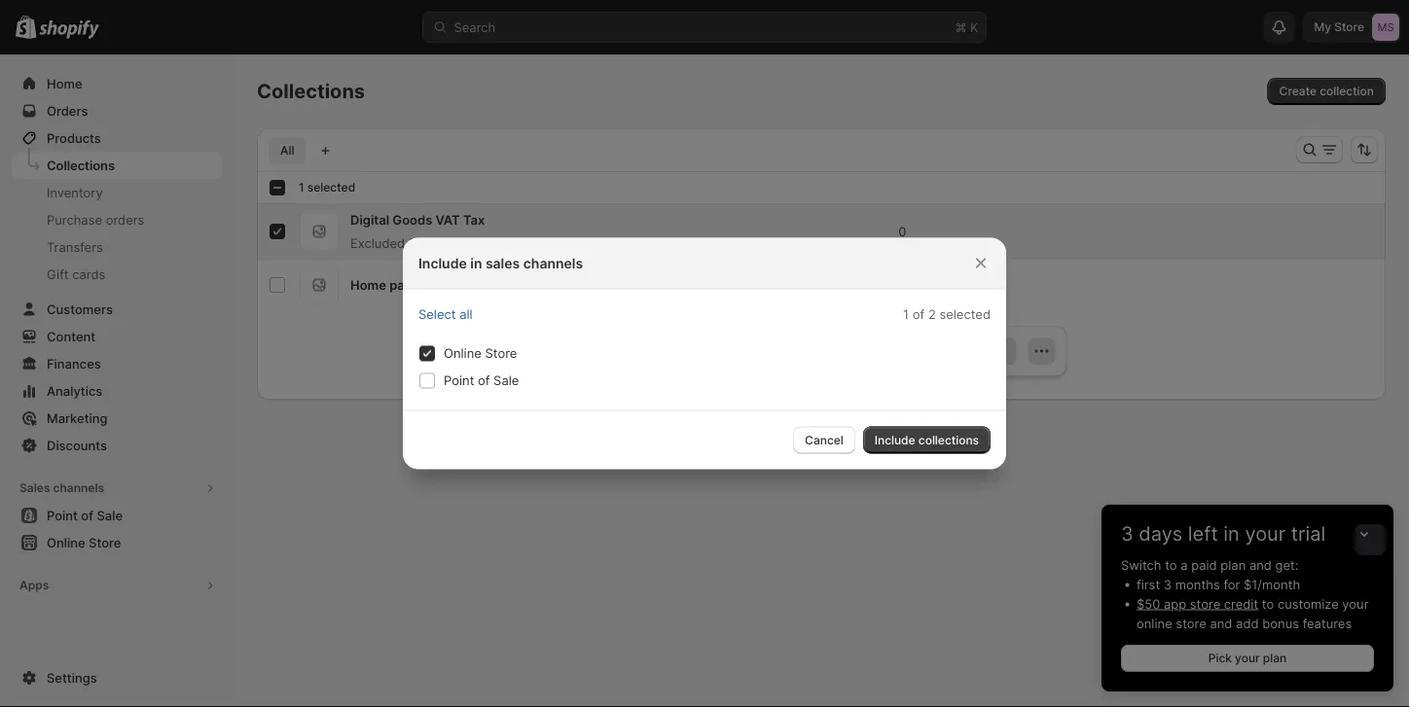 Task type: locate. For each thing, give the bounding box(es) containing it.
1 horizontal spatial in
[[1224, 522, 1240, 546]]

create
[[1279, 84, 1317, 98]]

home left the page
[[350, 277, 386, 292]]

store
[[1190, 597, 1221, 612], [1176, 616, 1207, 631]]

0 vertical spatial 3
[[1121, 522, 1134, 546]]

1 left 2
[[903, 307, 909, 322]]

0 vertical spatial sales
[[456, 236, 487, 251]]

all
[[440, 236, 453, 251], [460, 307, 473, 322]]

1 horizontal spatial 3
[[1164, 577, 1172, 592]]

and left add
[[1210, 616, 1233, 631]]

sales down digital goods vat tax excluded from all sales channels
[[486, 255, 520, 272]]

plan down the bonus
[[1263, 652, 1287, 666]]

1 vertical spatial sales
[[486, 255, 520, 272]]

1 vertical spatial of
[[478, 373, 490, 388]]

2
[[928, 307, 936, 322]]

1 horizontal spatial of
[[913, 307, 925, 322]]

gift cards
[[47, 267, 105, 282]]

0 vertical spatial collections
[[257, 79, 365, 103]]

sale
[[494, 373, 519, 388]]

inventory link
[[12, 179, 222, 206]]

0 horizontal spatial plan
[[1221, 558, 1246, 573]]

select all button
[[407, 298, 484, 331]]

collections inside collections link
[[47, 158, 115, 173]]

add
[[1236, 616, 1259, 631]]

switch to a paid plan and get:
[[1121, 558, 1299, 573]]

purchase
[[47, 212, 102, 227]]

collections
[[257, 79, 365, 103], [47, 158, 115, 173]]

0 vertical spatial 1
[[899, 277, 904, 292]]

0 horizontal spatial collections
[[47, 158, 115, 173]]

include in sales channels dialog
[[0, 238, 1409, 470]]

0 vertical spatial and
[[1250, 558, 1272, 573]]

first 3 months for $1/month
[[1137, 577, 1300, 592]]

1 vertical spatial home
[[350, 277, 386, 292]]

collections right about
[[846, 421, 915, 437]]

0 horizontal spatial all
[[440, 236, 453, 251]]

and
[[1250, 558, 1272, 573], [1210, 616, 1233, 631]]

1 vertical spatial 1
[[903, 307, 909, 322]]

search
[[454, 19, 496, 35]]

online
[[1137, 616, 1172, 631]]

1 horizontal spatial include
[[875, 433, 915, 447]]

include collections button
[[863, 427, 991, 454]]

0 horizontal spatial include
[[418, 255, 467, 272]]

0 horizontal spatial and
[[1210, 616, 1233, 631]]

include for include collections
[[875, 433, 915, 447]]

1 horizontal spatial plan
[[1263, 652, 1287, 666]]

purchase orders
[[47, 212, 144, 227]]

3 right first
[[1164, 577, 1172, 592]]

of
[[913, 307, 925, 322], [478, 373, 490, 388]]

pick your plan
[[1209, 652, 1287, 666]]

in
[[470, 255, 482, 272], [1224, 522, 1240, 546]]

0 vertical spatial plan
[[1221, 558, 1246, 573]]

1 horizontal spatial and
[[1250, 558, 1272, 573]]

3
[[1121, 522, 1134, 546], [1164, 577, 1172, 592]]

and up $1/month
[[1250, 558, 1272, 573]]

1 horizontal spatial home
[[350, 277, 386, 292]]

all down vat
[[440, 236, 453, 251]]

0 horizontal spatial to
[[1165, 558, 1177, 573]]

online
[[444, 346, 482, 361]]

excluded
[[350, 236, 405, 251]]

0 vertical spatial all
[[440, 236, 453, 251]]

store down the $50 app store credit
[[1176, 616, 1207, 631]]

0 vertical spatial in
[[470, 255, 482, 272]]

1 vertical spatial all
[[460, 307, 473, 322]]

products link
[[12, 125, 222, 152]]

collections
[[846, 421, 915, 437], [919, 433, 979, 447]]

all inside digital goods vat tax excluded from all sales channels
[[440, 236, 453, 251]]

0 horizontal spatial of
[[478, 373, 490, 388]]

1 horizontal spatial to
[[1262, 597, 1274, 612]]

collections up inventory
[[47, 158, 115, 173]]

0 vertical spatial channels
[[491, 236, 544, 251]]

purchase orders link
[[12, 206, 222, 234]]

include collections
[[875, 433, 979, 447]]

plan
[[1221, 558, 1246, 573], [1263, 652, 1287, 666]]

online store
[[444, 346, 517, 361]]

to down $1/month
[[1262, 597, 1274, 612]]

in inside dialog
[[470, 255, 482, 272]]

pick
[[1209, 652, 1232, 666]]

in down digital goods vat tax excluded from all sales channels
[[470, 255, 482, 272]]

channels inside dialog
[[523, 255, 583, 272]]

1 horizontal spatial collections
[[919, 433, 979, 447]]

collections right collections link
[[919, 433, 979, 447]]

include inside button
[[875, 433, 915, 447]]

store inside to customize your online store and add bonus features
[[1176, 616, 1207, 631]]

2 vertical spatial channels
[[53, 481, 104, 495]]

and inside to customize your online store and add bonus features
[[1210, 616, 1233, 631]]

of left 2
[[913, 307, 925, 322]]

1 for 1 of 2 selected
[[903, 307, 909, 322]]

1 vertical spatial channels
[[523, 255, 583, 272]]

digital goods vat tax excluded from all sales channels
[[350, 212, 544, 251]]

collections inside button
[[919, 433, 979, 447]]

point
[[444, 373, 474, 388]]

settings
[[47, 671, 97, 686]]

home down 'shopify' image
[[47, 76, 82, 91]]

transfers
[[47, 239, 103, 255]]

collection
[[1320, 84, 1374, 98]]

your up get:
[[1245, 522, 1286, 546]]

first
[[1137, 577, 1160, 592]]

all button
[[269, 137, 306, 164]]

tax
[[463, 212, 485, 227]]

1 vertical spatial to
[[1262, 597, 1274, 612]]

to left a
[[1165, 558, 1177, 573]]

your right 'pick'
[[1235, 652, 1260, 666]]

1 vertical spatial in
[[1224, 522, 1240, 546]]

1 inside include in sales channels dialog
[[903, 307, 909, 322]]

1 horizontal spatial all
[[460, 307, 473, 322]]

and for plan
[[1250, 558, 1272, 573]]

all
[[280, 144, 294, 158]]

bonus
[[1262, 616, 1299, 631]]

your
[[1245, 522, 1286, 546], [1342, 597, 1369, 612], [1235, 652, 1260, 666]]

include down from
[[418, 255, 467, 272]]

0 horizontal spatial 3
[[1121, 522, 1134, 546]]

0 horizontal spatial home
[[47, 76, 82, 91]]

your up features
[[1342, 597, 1369, 612]]

k
[[970, 19, 979, 35]]

of for 1
[[913, 307, 925, 322]]

1 vertical spatial include
[[875, 433, 915, 447]]

to inside to customize your online store and add bonus features
[[1262, 597, 1274, 612]]

2 vertical spatial your
[[1235, 652, 1260, 666]]

home
[[47, 76, 82, 91], [350, 277, 386, 292]]

sales inside dialog
[[486, 255, 520, 272]]

⌘ k
[[955, 19, 979, 35]]

store down "months"
[[1190, 597, 1221, 612]]

collections up all
[[257, 79, 365, 103]]

3 days left in your trial
[[1121, 522, 1326, 546]]

sales channels
[[19, 481, 104, 495]]

select
[[418, 307, 456, 322]]

1 vertical spatial store
[[1176, 616, 1207, 631]]

3 days left in your trial element
[[1102, 556, 1394, 692]]

sales down tax in the left top of the page
[[456, 236, 487, 251]]

1 vertical spatial plan
[[1263, 652, 1287, 666]]

trial
[[1291, 522, 1326, 546]]

app
[[1164, 597, 1187, 612]]

3 days left in your trial button
[[1102, 505, 1394, 546]]

1 vertical spatial and
[[1210, 616, 1233, 631]]

channels inside digital goods vat tax excluded from all sales channels
[[491, 236, 544, 251]]

0 horizontal spatial in
[[470, 255, 482, 272]]

1 vertical spatial collections
[[47, 158, 115, 173]]

include for include in sales channels
[[418, 255, 467, 272]]

include right cancel
[[875, 433, 915, 447]]

plan up for
[[1221, 558, 1246, 573]]

1
[[899, 277, 904, 292], [903, 307, 909, 322]]

1 vertical spatial your
[[1342, 597, 1369, 612]]

channels
[[491, 236, 544, 251], [523, 255, 583, 272], [53, 481, 104, 495]]

⌘
[[955, 19, 967, 35]]

in right left
[[1224, 522, 1240, 546]]

0 vertical spatial of
[[913, 307, 925, 322]]

0 vertical spatial include
[[418, 255, 467, 272]]

0 vertical spatial your
[[1245, 522, 1286, 546]]

goods
[[393, 212, 432, 227]]

3 left days
[[1121, 522, 1134, 546]]

sales channels button
[[12, 475, 222, 502]]

all right select
[[460, 307, 473, 322]]

gift cards link
[[12, 261, 222, 288]]

home page link
[[350, 277, 420, 292]]

1 down 0 in the right top of the page
[[899, 277, 904, 292]]

of left sale
[[478, 373, 490, 388]]

point of sale
[[444, 373, 519, 388]]

sales
[[456, 236, 487, 251], [486, 255, 520, 272]]

0 vertical spatial home
[[47, 76, 82, 91]]

0 horizontal spatial collections
[[846, 421, 915, 437]]



Task type: vqa. For each thing, say whether or not it's contained in the screenshot.
TEXT BOX
no



Task type: describe. For each thing, give the bounding box(es) containing it.
discounts link
[[12, 432, 222, 459]]

paid
[[1191, 558, 1217, 573]]

collections link
[[846, 421, 915, 437]]

create collection link
[[1268, 78, 1386, 105]]

switch
[[1121, 558, 1162, 573]]

in inside dropdown button
[[1224, 522, 1240, 546]]

include in sales channels
[[418, 255, 583, 272]]

digital goods vat tax link
[[350, 212, 485, 227]]

learn more about collections
[[728, 421, 915, 437]]

pick your plan link
[[1121, 645, 1374, 673]]

$1/month
[[1244, 577, 1300, 592]]

learn
[[728, 421, 764, 437]]

more
[[768, 421, 801, 437]]

left
[[1188, 522, 1218, 546]]

sales inside digital goods vat tax excluded from all sales channels
[[456, 236, 487, 251]]

all inside select all button
[[460, 307, 473, 322]]

0 vertical spatial store
[[1190, 597, 1221, 612]]

1 for 1
[[899, 277, 904, 292]]

cancel
[[805, 433, 844, 447]]

credit
[[1224, 597, 1259, 612]]

create collection
[[1279, 84, 1374, 98]]

of for point
[[478, 373, 490, 388]]

to customize your online store and add bonus features
[[1137, 597, 1369, 631]]

cards
[[72, 267, 105, 282]]

days
[[1139, 522, 1183, 546]]

get:
[[1275, 558, 1299, 573]]

months
[[1175, 577, 1220, 592]]

page
[[389, 277, 420, 292]]

apps
[[19, 579, 49, 593]]

selected
[[940, 307, 991, 322]]

collections link
[[12, 152, 222, 179]]

home for home
[[47, 76, 82, 91]]

inventory
[[47, 185, 103, 200]]

home page
[[350, 277, 420, 292]]

3 inside dropdown button
[[1121, 522, 1134, 546]]

orders
[[106, 212, 144, 227]]

your inside dropdown button
[[1245, 522, 1286, 546]]

1 horizontal spatial collections
[[257, 79, 365, 103]]

cancel button
[[793, 427, 855, 454]]

customize
[[1278, 597, 1339, 612]]

$50
[[1137, 597, 1160, 612]]

a
[[1181, 558, 1188, 573]]

gift
[[47, 267, 69, 282]]

select all
[[418, 307, 473, 322]]

apps button
[[12, 572, 222, 600]]

0
[[899, 224, 907, 239]]

$50 app store credit link
[[1137, 597, 1259, 612]]

sales
[[19, 481, 50, 495]]

digital
[[350, 212, 389, 227]]

about
[[805, 421, 842, 437]]

features
[[1303, 616, 1352, 631]]

1 of 2 selected
[[903, 307, 991, 322]]

home link
[[12, 70, 222, 97]]

from
[[409, 236, 436, 251]]

for
[[1224, 577, 1240, 592]]

vat
[[436, 212, 460, 227]]

your inside to customize your online store and add bonus features
[[1342, 597, 1369, 612]]

products
[[47, 130, 101, 145]]

1 vertical spatial 3
[[1164, 577, 1172, 592]]

and for store
[[1210, 616, 1233, 631]]

0 vertical spatial to
[[1165, 558, 1177, 573]]

transfers link
[[12, 234, 222, 261]]

discounts
[[47, 438, 107, 453]]

home for home page
[[350, 277, 386, 292]]

store
[[485, 346, 517, 361]]

settings link
[[12, 665, 222, 692]]

channels inside button
[[53, 481, 104, 495]]

shopify image
[[39, 20, 99, 39]]

$50 app store credit
[[1137, 597, 1259, 612]]



